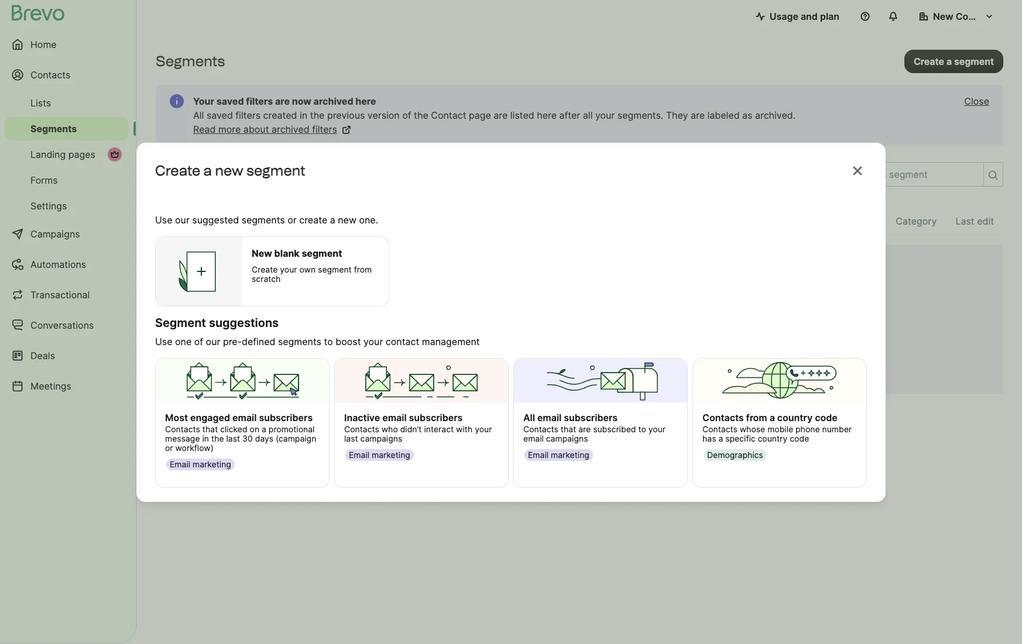 Task type: vqa. For each thing, say whether or not it's contained in the screenshot.


Task type: locate. For each thing, give the bounding box(es) containing it.
email marketing down who
[[349, 450, 410, 460]]

0 horizontal spatial archived
[[272, 124, 310, 135]]

1 vertical spatial new
[[252, 247, 272, 259]]

your inside your saved filters are now archived here all saved filters created in the previous version of the contact page are listed here after all your segments. they are labeled as archived.
[[595, 109, 615, 121]]

1 horizontal spatial of
[[402, 109, 411, 121]]

here left after at the top right
[[537, 109, 557, 121]]

use down 0
[[155, 214, 172, 226]]

campaigns
[[30, 228, 80, 240]]

1 campaigns from the left
[[360, 434, 402, 444]]

new down more
[[215, 162, 243, 179]]

new for new blank segment create your own segment from scratch
[[252, 247, 272, 259]]

alert containing your saved filters are now archived here
[[156, 85, 1003, 146]]

0 horizontal spatial our
[[175, 214, 190, 226]]

campaigns for inactive
[[360, 434, 402, 444]]

that
[[202, 424, 218, 434], [561, 424, 576, 434]]

scratch
[[252, 274, 281, 284]]

1 vertical spatial segment
[[155, 316, 206, 330]]

your right the boost
[[364, 336, 383, 347]]

new company button
[[910, 5, 1003, 28]]

2 last from the left
[[344, 434, 358, 444]]

a up mobile at the right bottom of the page
[[770, 412, 775, 424]]

1 horizontal spatial in
[[300, 109, 307, 121]]

email
[[349, 450, 369, 460], [528, 450, 549, 460], [170, 459, 190, 469]]

0 horizontal spatial email marketing
[[170, 459, 231, 469]]

archived inside your saved filters are now archived here all saved filters created in the previous version of the contact page are listed here after all your segments. they are labeled as archived.
[[314, 95, 353, 107]]

last left 30
[[226, 434, 240, 444]]

2 subscribers from the left
[[409, 412, 463, 424]]

the
[[310, 109, 325, 121], [414, 109, 428, 121], [211, 434, 224, 444]]

2 horizontal spatial subscribers
[[564, 412, 618, 424]]

segments up suggested
[[170, 167, 248, 187]]

2 campaigns from the left
[[546, 434, 588, 444]]

here up version
[[356, 95, 376, 107]]

1 vertical spatial our
[[206, 336, 220, 347]]

subscribers up promotional
[[259, 412, 313, 424]]

2 horizontal spatial email marketing
[[528, 450, 589, 460]]

1 horizontal spatial create
[[252, 264, 278, 274]]

segment up the one
[[155, 316, 206, 330]]

segment
[[954, 55, 994, 67], [247, 162, 306, 179], [302, 247, 342, 259], [318, 264, 352, 274]]

segments up blank
[[242, 214, 285, 226]]

specific
[[725, 434, 756, 444]]

1 horizontal spatial marketing
[[372, 450, 410, 460]]

after
[[559, 109, 580, 121]]

1 vertical spatial code
[[790, 434, 809, 444]]

filters up about
[[236, 109, 261, 121]]

create for create a segment
[[914, 55, 944, 67]]

country
[[777, 412, 813, 424], [758, 434, 788, 444]]

email for most
[[170, 459, 190, 469]]

1 vertical spatial or
[[165, 443, 173, 453]]

0 vertical spatial from
[[354, 264, 372, 274]]

0 vertical spatial our
[[175, 214, 190, 226]]

marketing down all email subscribers contacts that are subscribed to your email campaigns at the right of page
[[551, 450, 589, 460]]

segment down 0 segments
[[165, 215, 205, 227]]

conversations
[[30, 320, 94, 331]]

0 horizontal spatial last
[[226, 434, 240, 444]]

mobile
[[768, 424, 793, 434]]

or
[[288, 214, 297, 226], [165, 443, 173, 453]]

1 horizontal spatial the
[[310, 109, 325, 121]]

to inside segment suggestions use one of our pre-defined segments to boost your contact management
[[324, 336, 333, 347]]

are left subscribed
[[578, 424, 591, 434]]

archived
[[314, 95, 353, 107], [272, 124, 310, 135]]

that down engaged
[[202, 424, 218, 434]]

0 horizontal spatial the
[[211, 434, 224, 444]]

0 segments
[[156, 167, 248, 187]]

1 horizontal spatial subscribers
[[409, 412, 463, 424]]

1 horizontal spatial from
[[746, 412, 767, 424]]

0 horizontal spatial in
[[202, 434, 209, 444]]

of right version
[[402, 109, 411, 121]]

0 vertical spatial segment
[[165, 215, 205, 227]]

0 horizontal spatial new
[[215, 162, 243, 179]]

your right "all"
[[595, 109, 615, 121]]

campaigns left subscribed
[[546, 434, 588, 444]]

defined
[[242, 336, 275, 347]]

landing
[[30, 149, 66, 160]]

are
[[275, 95, 290, 107], [494, 109, 508, 121], [691, 109, 705, 121], [578, 424, 591, 434]]

the down now in the top left of the page
[[310, 109, 325, 121]]

archived up previous
[[314, 95, 353, 107]]

code left number
[[790, 434, 809, 444]]

saved right your
[[216, 95, 244, 107]]

in inside most engaged email subscribers contacts that clicked on a promotional message in the last 30 days (campaign or workflow)
[[202, 434, 209, 444]]

number
[[822, 424, 852, 434]]

about
[[243, 124, 269, 135]]

1 vertical spatial to
[[638, 424, 646, 434]]

2 horizontal spatial marketing
[[551, 450, 589, 460]]

suggested
[[192, 214, 239, 226]]

0 vertical spatial new
[[933, 11, 953, 22]]

new
[[215, 162, 243, 179], [338, 214, 356, 226]]

1 vertical spatial create
[[155, 162, 200, 179]]

to
[[324, 336, 333, 347], [638, 424, 646, 434]]

a right create
[[330, 214, 335, 226]]

0 vertical spatial to
[[324, 336, 333, 347]]

1 horizontal spatial new
[[338, 214, 356, 226]]

marketing down the workflow)
[[193, 459, 231, 469]]

1 vertical spatial all
[[523, 412, 535, 424]]

contacts inside most engaged email subscribers contacts that clicked on a promotional message in the last 30 days (campaign or workflow)
[[165, 424, 200, 434]]

last
[[226, 434, 240, 444], [344, 434, 358, 444]]

1 vertical spatial of
[[194, 336, 203, 347]]

settings
[[30, 200, 67, 212]]

country up phone
[[777, 412, 813, 424]]

to left the boost
[[324, 336, 333, 347]]

0 horizontal spatial or
[[165, 443, 173, 453]]

the for subscribers
[[211, 434, 224, 444]]

engaged
[[190, 412, 230, 424]]

2 vertical spatial segments
[[170, 167, 248, 187]]

2 horizontal spatial create
[[914, 55, 944, 67]]

0 horizontal spatial of
[[194, 336, 203, 347]]

segment down read more about archived filters link
[[247, 162, 306, 179]]

from inside the new blank segment create your own segment from scratch
[[354, 264, 372, 274]]

to right subscribed
[[638, 424, 646, 434]]

new left the one.
[[338, 214, 356, 226]]

1 horizontal spatial all
[[523, 412, 535, 424]]

a down new company button
[[947, 55, 952, 67]]

0 vertical spatial country
[[777, 412, 813, 424]]

in down now in the top left of the page
[[300, 109, 307, 121]]

1 horizontal spatial campaigns
[[546, 434, 588, 444]]

0 vertical spatial or
[[288, 214, 297, 226]]

a down read
[[204, 162, 212, 179]]

country right specific
[[758, 434, 788, 444]]

1 vertical spatial segments
[[278, 336, 321, 347]]

marketing
[[372, 450, 410, 460], [551, 450, 589, 460], [193, 459, 231, 469]]

category
[[896, 215, 937, 227]]

inactive email subscribers contacts who didn't interact with your last campaigns
[[344, 412, 492, 444]]

that inside most engaged email subscribers contacts that clicked on a promotional message in the last 30 days (campaign or workflow)
[[202, 424, 218, 434]]

segments right defined
[[278, 336, 321, 347]]

filters up created
[[246, 95, 273, 107]]

of
[[402, 109, 411, 121], [194, 336, 203, 347]]

1 vertical spatial here
[[537, 109, 557, 121]]

here
[[356, 95, 376, 107], [537, 109, 557, 121]]

contact
[[386, 336, 419, 347]]

use left the one
[[155, 336, 172, 347]]

all inside all email subscribers contacts that are subscribed to your email campaigns
[[523, 412, 535, 424]]

1 horizontal spatial code
[[815, 412, 838, 424]]

your inside all email subscribers contacts that are subscribed to your email campaigns
[[648, 424, 666, 434]]

from up whose
[[746, 412, 767, 424]]

new left blank
[[252, 247, 272, 259]]

1 horizontal spatial last
[[344, 434, 358, 444]]

our left pre- at the left of the page
[[206, 336, 220, 347]]

read more about archived filters link
[[193, 122, 351, 136]]

1 vertical spatial from
[[746, 412, 767, 424]]

0 vertical spatial use
[[155, 214, 172, 226]]

1 horizontal spatial archived
[[314, 95, 353, 107]]

create
[[914, 55, 944, 67], [155, 162, 200, 179], [252, 264, 278, 274]]

or left create
[[288, 214, 297, 226]]

subscribed
[[593, 424, 636, 434]]

email marketing down all email subscribers contacts that are subscribed to your email campaigns at the right of page
[[528, 450, 589, 460]]

segment up own
[[302, 247, 342, 259]]

settings link
[[5, 194, 129, 218]]

from down the one.
[[354, 264, 372, 274]]

email
[[232, 412, 257, 424], [382, 412, 407, 424], [537, 412, 562, 424], [523, 434, 544, 444]]

new inside button
[[933, 11, 953, 22]]

close
[[964, 95, 989, 107]]

1 horizontal spatial to
[[638, 424, 646, 434]]

alert
[[156, 85, 1003, 146]]

1 horizontal spatial that
[[561, 424, 576, 434]]

0 horizontal spatial to
[[324, 336, 333, 347]]

2 use from the top
[[155, 336, 172, 347]]

create a segment
[[914, 55, 994, 67]]

0 vertical spatial of
[[402, 109, 411, 121]]

code up number
[[815, 412, 838, 424]]

the left contact
[[414, 109, 428, 121]]

0 horizontal spatial campaigns
[[360, 434, 402, 444]]

your
[[595, 109, 615, 121], [280, 264, 297, 274], [364, 336, 383, 347], [475, 424, 492, 434], [648, 424, 666, 434]]

1 vertical spatial country
[[758, 434, 788, 444]]

of right the one
[[194, 336, 203, 347]]

in down engaged
[[202, 434, 209, 444]]

0 horizontal spatial all
[[193, 109, 204, 121]]

subscribers up interact
[[409, 412, 463, 424]]

0 vertical spatial all
[[193, 109, 204, 121]]

0 vertical spatial archived
[[314, 95, 353, 107]]

0 horizontal spatial email
[[170, 459, 190, 469]]

1 vertical spatial saved
[[207, 109, 233, 121]]

0 vertical spatial new
[[215, 162, 243, 179]]

2 that from the left
[[561, 424, 576, 434]]

landing pages link
[[5, 143, 129, 166]]

new inside the new blank segment create your own segment from scratch
[[252, 247, 272, 259]]

1 vertical spatial use
[[155, 336, 172, 347]]

2 horizontal spatial email
[[528, 450, 549, 460]]

saved up more
[[207, 109, 233, 121]]

in
[[300, 109, 307, 121], [202, 434, 209, 444]]

campaigns down inactive at the bottom of the page
[[360, 434, 402, 444]]

0 horizontal spatial create
[[155, 162, 200, 179]]

1 vertical spatial in
[[202, 434, 209, 444]]

subscribers inside all email subscribers contacts that are subscribed to your email campaigns
[[564, 412, 618, 424]]

archived down created
[[272, 124, 310, 135]]

1 horizontal spatial new
[[933, 11, 953, 22]]

or left the workflow)
[[165, 443, 173, 453]]

email marketing down the workflow)
[[170, 459, 231, 469]]

all
[[583, 109, 593, 121]]

that left subscribed
[[561, 424, 576, 434]]

0 vertical spatial in
[[300, 109, 307, 121]]

0 vertical spatial here
[[356, 95, 376, 107]]

automations link
[[5, 251, 129, 279]]

automations
[[30, 259, 86, 270]]

your down blank
[[280, 264, 297, 274]]

edit
[[977, 215, 994, 227]]

create inside button
[[914, 55, 944, 67]]

inactive
[[344, 412, 380, 424]]

code
[[815, 412, 838, 424], [790, 434, 809, 444]]

demographics
[[707, 450, 763, 460]]

30
[[242, 434, 253, 444]]

0 horizontal spatial marketing
[[193, 459, 231, 469]]

filters
[[246, 95, 273, 107], [236, 109, 261, 121], [312, 124, 337, 135]]

our
[[175, 214, 190, 226], [206, 336, 220, 347]]

saved
[[216, 95, 244, 107], [207, 109, 233, 121]]

campaigns inside inactive email subscribers contacts who didn't interact with your last campaigns
[[360, 434, 402, 444]]

(campaign
[[276, 434, 316, 444]]

2 vertical spatial create
[[252, 264, 278, 274]]

as
[[742, 109, 753, 121]]

company
[[956, 11, 999, 22]]

1 horizontal spatial here
[[537, 109, 557, 121]]

in inside your saved filters are now archived here all saved filters created in the previous version of the contact page are listed here after all your segments. they are labeled as archived.
[[300, 109, 307, 121]]

new left company
[[933, 11, 953, 22]]

contacts
[[30, 69, 70, 81], [702, 412, 744, 424], [165, 424, 200, 434], [344, 424, 379, 434], [523, 424, 558, 434], [702, 424, 738, 434]]

a inside create a segment button
[[947, 55, 952, 67]]

your right with
[[475, 424, 492, 434]]

subscribers inside inactive email subscribers contacts who didn't interact with your last campaigns
[[409, 412, 463, 424]]

that inside all email subscribers contacts that are subscribed to your email campaigns
[[561, 424, 576, 434]]

email marketing for all
[[528, 450, 589, 460]]

0 horizontal spatial here
[[356, 95, 376, 107]]

0 vertical spatial segments
[[242, 214, 285, 226]]

the down engaged
[[211, 434, 224, 444]]

marketing down who
[[372, 450, 410, 460]]

subscribers up subscribed
[[564, 412, 618, 424]]

a right on
[[262, 424, 266, 434]]

more
[[218, 124, 241, 135]]

with
[[456, 424, 473, 434]]

1 subscribers from the left
[[259, 412, 313, 424]]

in for message
[[202, 434, 209, 444]]

our inside segment suggestions use one of our pre-defined segments to boost your contact management
[[206, 336, 220, 347]]

0 vertical spatial code
[[815, 412, 838, 424]]

are right they
[[691, 109, 705, 121]]

campaigns inside all email subscribers contacts that are subscribed to your email campaigns
[[546, 434, 588, 444]]

create down new company button
[[914, 55, 944, 67]]

create for create a new segment
[[155, 162, 200, 179]]

last down inactive at the bottom of the page
[[344, 434, 358, 444]]

segment inside segment suggestions use one of our pre-defined segments to boost your contact management
[[155, 316, 206, 330]]

1 last from the left
[[226, 434, 240, 444]]

email marketing for inactive
[[349, 450, 410, 460]]

create down blank
[[252, 264, 278, 274]]

1 vertical spatial segments
[[30, 123, 77, 135]]

segment right own
[[318, 264, 352, 274]]

1 that from the left
[[202, 424, 218, 434]]

segment up 'close' link at the top right of page
[[954, 55, 994, 67]]

0 horizontal spatial that
[[202, 424, 218, 434]]

1 horizontal spatial or
[[288, 214, 297, 226]]

usage and plan
[[770, 11, 839, 22]]

1 horizontal spatial email
[[349, 450, 369, 460]]

0 horizontal spatial code
[[790, 434, 809, 444]]

contact
[[431, 109, 466, 121]]

our left suggested
[[175, 214, 190, 226]]

deals
[[30, 350, 55, 362]]

segments up your
[[156, 53, 225, 70]]

pre-
[[223, 336, 242, 347]]

campaigns
[[360, 434, 402, 444], [546, 434, 588, 444]]

the inside most engaged email subscribers contacts that clicked on a promotional message in the last 30 days (campaign or workflow)
[[211, 434, 224, 444]]

segments up landing on the left top
[[30, 123, 77, 135]]

labeled
[[707, 109, 740, 121]]

0 horizontal spatial subscribers
[[259, 412, 313, 424]]

1 vertical spatial archived
[[272, 124, 310, 135]]

filters down previous
[[312, 124, 337, 135]]

create
[[299, 214, 327, 226]]

your right subscribed
[[648, 424, 666, 434]]

1 horizontal spatial our
[[206, 336, 220, 347]]

create down read
[[155, 162, 200, 179]]

segments inside segment suggestions use one of our pre-defined segments to boost your contact management
[[278, 336, 321, 347]]

0 horizontal spatial from
[[354, 264, 372, 274]]

new
[[933, 11, 953, 22], [252, 247, 272, 259]]

in for created
[[300, 109, 307, 121]]

1 horizontal spatial email marketing
[[349, 450, 410, 460]]

0 vertical spatial create
[[914, 55, 944, 67]]

3 subscribers from the left
[[564, 412, 618, 424]]

0 horizontal spatial new
[[252, 247, 272, 259]]



Task type: describe. For each thing, give the bounding box(es) containing it.
of inside segment suggestions use one of our pre-defined segments to boost your contact management
[[194, 336, 203, 347]]

campaigns link
[[5, 220, 129, 248]]

close link
[[964, 94, 989, 108]]

usage and plan button
[[746, 5, 849, 28]]

read more about archived filters
[[193, 124, 337, 135]]

create a segment button
[[904, 49, 1003, 73]]

0 vertical spatial filters
[[246, 95, 273, 107]]

use inside segment suggestions use one of our pre-defined segments to boost your contact management
[[155, 336, 172, 347]]

new company
[[933, 11, 999, 22]]

last
[[956, 215, 975, 227]]

segments.
[[618, 109, 663, 121]]

on
[[250, 424, 259, 434]]

meetings link
[[5, 372, 129, 400]]

your
[[193, 95, 214, 107]]

email inside inactive email subscribers contacts who didn't interact with your last campaigns
[[382, 412, 407, 424]]

plan
[[820, 11, 839, 22]]

transactional link
[[5, 281, 129, 309]]

clicked
[[220, 424, 247, 434]]

last inside most engaged email subscribers contacts that clicked on a promotional message in the last 30 days (campaign or workflow)
[[226, 434, 240, 444]]

your inside segment suggestions use one of our pre-defined segments to boost your contact management
[[364, 336, 383, 347]]

email marketing for most
[[170, 459, 231, 469]]

search button
[[983, 163, 1003, 186]]

a inside most engaged email subscribers contacts that clicked on a promotional message in the last 30 days (campaign or workflow)
[[262, 424, 266, 434]]

meetings
[[30, 381, 71, 392]]

of inside your saved filters are now archived here all saved filters created in the previous version of the contact page are listed here after all your segments. they are labeled as archived.
[[402, 109, 411, 121]]

and
[[801, 11, 818, 22]]

Search for a segment search field
[[828, 163, 979, 186]]

one.
[[359, 214, 378, 226]]

your saved filters are now archived here all saved filters created in the previous version of the contact page are listed here after all your segments. they are labeled as archived.
[[193, 95, 796, 121]]

whose
[[740, 424, 765, 434]]

workflow)
[[175, 443, 214, 453]]

a right has
[[719, 434, 723, 444]]

didn't
[[400, 424, 422, 434]]

own
[[299, 264, 316, 274]]

2 vertical spatial filters
[[312, 124, 337, 135]]

phone
[[796, 424, 820, 434]]

marketing for all
[[551, 450, 589, 460]]

promotional
[[269, 424, 315, 434]]

create inside the new blank segment create your own segment from scratch
[[252, 264, 278, 274]]

subscribers inside most engaged email subscribers contacts that clicked on a promotional message in the last 30 days (campaign or workflow)
[[259, 412, 313, 424]]

0 vertical spatial segments
[[156, 53, 225, 70]]

landing pages
[[30, 149, 95, 160]]

usage
[[770, 11, 798, 22]]

2 horizontal spatial the
[[414, 109, 428, 121]]

previous
[[327, 109, 365, 121]]

listed
[[510, 109, 534, 121]]

read
[[193, 124, 216, 135]]

segment inside button
[[954, 55, 994, 67]]

email for inactive
[[349, 450, 369, 460]]

the for are
[[310, 109, 325, 121]]

who
[[382, 424, 398, 434]]

subscribers for inactive
[[409, 412, 463, 424]]

your inside inactive email subscribers contacts who didn't interact with your last campaigns
[[475, 424, 492, 434]]

segments link
[[5, 117, 129, 140]]

conversations link
[[5, 311, 129, 340]]

0 vertical spatial saved
[[216, 95, 244, 107]]

use our suggested segments or create a new one.
[[155, 214, 378, 226]]

home link
[[5, 30, 129, 59]]

or inside most engaged email subscribers contacts that clicked on a promotional message in the last 30 days (campaign or workflow)
[[165, 443, 173, 453]]

forms link
[[5, 169, 129, 192]]

days
[[255, 434, 273, 444]]

most
[[165, 412, 188, 424]]

are up created
[[275, 95, 290, 107]]

contacts inside inactive email subscribers contacts who didn't interact with your last campaigns
[[344, 424, 379, 434]]

1 use from the top
[[155, 214, 172, 226]]

last inside inactive email subscribers contacts who didn't interact with your last campaigns
[[344, 434, 358, 444]]

new for new company
[[933, 11, 953, 22]]

email inside most engaged email subscribers contacts that clicked on a promotional message in the last 30 days (campaign or workflow)
[[232, 412, 257, 424]]

created
[[263, 109, 297, 121]]

contacts link
[[5, 61, 129, 89]]

marketing for most
[[193, 459, 231, 469]]

marketing for inactive
[[372, 450, 410, 460]]

they
[[666, 109, 688, 121]]

subscribers for all
[[564, 412, 618, 424]]

1 vertical spatial filters
[[236, 109, 261, 121]]

interact
[[424, 424, 454, 434]]

your inside the new blank segment create your own segment from scratch
[[280, 264, 297, 274]]

blank
[[274, 247, 300, 259]]

email for all
[[528, 450, 549, 460]]

segment for segment suggestions use one of our pre-defined segments to boost your contact management
[[155, 316, 206, 330]]

campaigns for all
[[546, 434, 588, 444]]

deals link
[[5, 342, 129, 370]]

search image
[[989, 171, 998, 180]]

all inside your saved filters are now archived here all saved filters created in the previous version of the contact page are listed here after all your segments. they are labeled as archived.
[[193, 109, 204, 121]]

archived.
[[755, 109, 796, 121]]

lists link
[[5, 91, 129, 115]]

to inside all email subscribers contacts that are subscribed to your email campaigns
[[638, 424, 646, 434]]

home
[[30, 39, 57, 50]]

forms
[[30, 174, 58, 186]]

1 vertical spatial new
[[338, 214, 356, 226]]

all email subscribers contacts that are subscribed to your email campaigns
[[523, 412, 666, 444]]

management
[[422, 336, 480, 347]]

transactional
[[30, 289, 90, 301]]

segment for segment
[[165, 215, 205, 227]]

lists
[[30, 97, 51, 109]]

version
[[368, 109, 400, 121]]

has
[[702, 434, 716, 444]]

are inside all email subscribers contacts that are subscribed to your email campaigns
[[578, 424, 591, 434]]

boost
[[336, 336, 361, 347]]

from inside contacts from a country code contacts whose mobile phone number has a specific country code
[[746, 412, 767, 424]]

message
[[165, 434, 200, 444]]

contacts inside all email subscribers contacts that are subscribed to your email campaigns
[[523, 424, 558, 434]]

0
[[156, 167, 166, 187]]

contacts from a country code contacts whose mobile phone number has a specific country code
[[702, 412, 852, 444]]

now
[[292, 95, 311, 107]]

pages
[[68, 149, 95, 160]]

are right the page
[[494, 109, 508, 121]]

new blank segment create your own segment from scratch
[[252, 247, 372, 284]]

last edit
[[956, 215, 994, 227]]

left___rvooi image
[[110, 150, 119, 159]]

most engaged email subscribers contacts that clicked on a promotional message in the last 30 days (campaign or workflow)
[[165, 412, 316, 453]]

page
[[469, 109, 491, 121]]

one
[[175, 336, 192, 347]]

segment suggestions use one of our pre-defined segments to boost your contact management
[[155, 316, 480, 347]]



